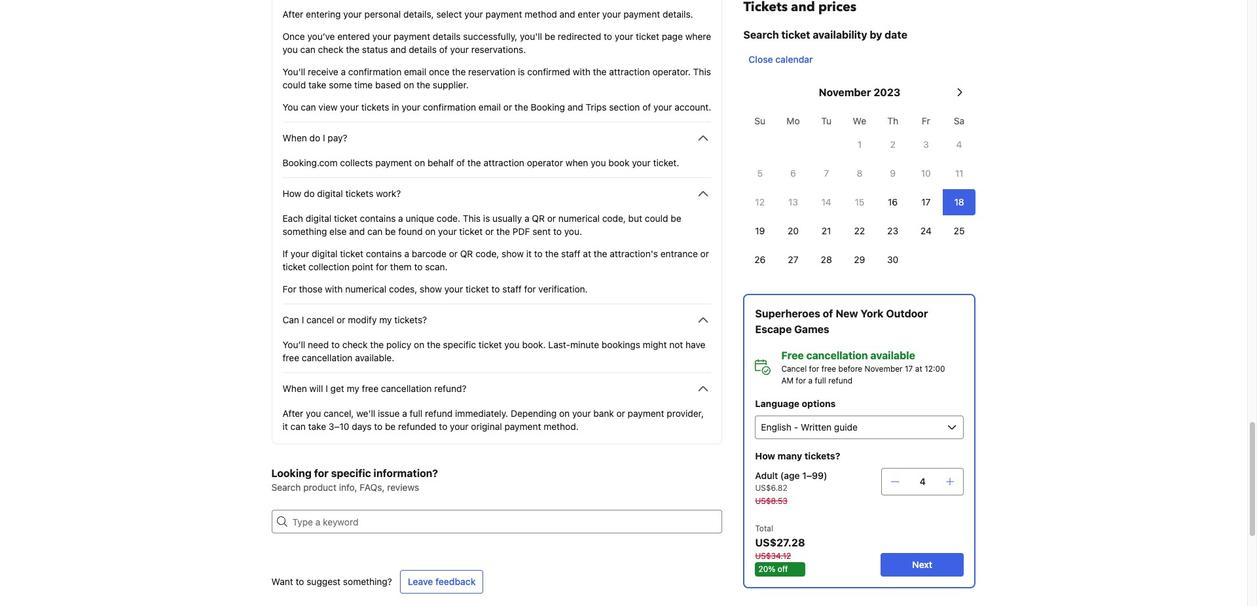 Task type: locate. For each thing, give the bounding box(es) containing it.
attraction down when do i pay? 'dropdown button'
[[484, 157, 525, 168]]

0 vertical spatial email
[[404, 66, 427, 77]]

0 horizontal spatial free
[[283, 352, 299, 364]]

1
[[858, 139, 862, 150]]

how
[[283, 188, 301, 199], [755, 451, 776, 462]]

ticket down if your digital ticket contains a barcode or qr code, show it to the staff at the attraction's entrance or ticket collection point for them to scan.
[[466, 284, 489, 295]]

1 vertical spatial show
[[420, 284, 442, 295]]

numerical up you.
[[559, 213, 600, 224]]

18
[[955, 196, 965, 208]]

ticket down if
[[283, 261, 306, 272]]

free for free
[[822, 364, 837, 374]]

total us$27.28 us$34.12 20% off
[[755, 524, 805, 574]]

this inside you'll receive a confirmation email once the reservation is confirmed with the attraction operator. this could take some time based on the supplier.
[[693, 66, 711, 77]]

28 November 2023 checkbox
[[810, 247, 843, 273]]

code, inside if your digital ticket contains a barcode or qr code, show it to the staff at the attraction's entrance or ticket collection point for them to scan.
[[476, 248, 499, 259]]

cancellation inside dropdown button
[[381, 383, 432, 394]]

1 vertical spatial contains
[[366, 248, 402, 259]]

staff
[[561, 248, 581, 259], [503, 284, 522, 295]]

could inside each digital ticket contains a unique code. this is usually a qr or numerical code, but could be something else and can be found on your ticket or the pdf sent to you.
[[645, 213, 668, 224]]

when
[[566, 157, 588, 168]]

tickets? up policy
[[394, 314, 427, 326]]

0 vertical spatial do
[[310, 132, 320, 143]]

take left "3–10"
[[308, 421, 326, 432]]

policy
[[386, 339, 412, 350]]

to right refunded on the left bottom
[[439, 421, 448, 432]]

4 November 2023 checkbox
[[943, 132, 976, 158]]

might
[[643, 339, 667, 350]]

0 horizontal spatial i
[[302, 314, 304, 326]]

0 vertical spatial when
[[283, 132, 307, 143]]

2 take from the top
[[308, 421, 326, 432]]

to inside the you'll need to check the policy on the specific ticket you book. last-minute bookings might not have free cancellation available.
[[331, 339, 340, 350]]

to down "barcode"
[[414, 261, 423, 272]]

by
[[870, 29, 882, 41]]

be right the you'll
[[545, 31, 556, 42]]

your right in on the left
[[402, 102, 420, 113]]

free up we'll on the left of the page
[[362, 383, 379, 394]]

be down issue
[[385, 421, 396, 432]]

1 vertical spatial it
[[283, 421, 288, 432]]

free down you'll
[[283, 352, 299, 364]]

a right issue
[[402, 408, 407, 419]]

can right you
[[301, 102, 316, 113]]

after for after you cancel, we'll issue a full refund immediately. depending on your bank or payment provider, it can take 3–10 days to be refunded to your original payment method.
[[283, 408, 303, 419]]

0 vertical spatial contains
[[360, 213, 396, 224]]

a inside after you cancel, we'll issue a full refund immediately. depending on your bank or payment provider, it can take 3–10 days to be refunded to your original payment method.
[[402, 408, 407, 419]]

be left found
[[385, 226, 396, 237]]

to inside each digital ticket contains a unique code. this is usually a qr or numerical code, but could be something else and can be found on your ticket or the pdf sent to you.
[[553, 226, 562, 237]]

i for do
[[323, 132, 325, 143]]

30 November 2023 checkbox
[[877, 247, 910, 273]]

grid
[[744, 108, 976, 273]]

when inside 'dropdown button'
[[283, 132, 307, 143]]

on right based
[[404, 79, 414, 90]]

ticket.
[[653, 157, 679, 168]]

can
[[300, 44, 316, 55], [301, 102, 316, 113], [367, 226, 383, 237], [290, 421, 306, 432]]

2 vertical spatial i
[[326, 383, 328, 394]]

tickets inside dropdown button
[[346, 188, 374, 199]]

take
[[308, 79, 326, 90], [308, 421, 326, 432]]

tickets left in on the left
[[361, 102, 389, 113]]

or up sent
[[547, 213, 556, 224]]

staff down if your digital ticket contains a barcode or qr code, show it to the staff at the attraction's entrance or ticket collection point for them to scan.
[[503, 284, 522, 295]]

november up we
[[819, 86, 871, 98]]

0 vertical spatial november
[[819, 86, 871, 98]]

1 vertical spatial email
[[479, 102, 501, 113]]

1 after from the top
[[283, 9, 303, 20]]

confirmation down supplier.
[[423, 102, 476, 113]]

2 after from the top
[[283, 408, 303, 419]]

17 inside free cancellation available cancel for free before november 17 at 12:00 am for a full refund
[[905, 364, 913, 374]]

this
[[693, 66, 711, 77], [463, 213, 481, 224]]

when
[[283, 132, 307, 143], [283, 383, 307, 394]]

else
[[330, 226, 347, 237]]

be inside after you cancel, we'll issue a full refund immediately. depending on your bank or payment provider, it can take 3–10 days to be refunded to your original payment method.
[[385, 421, 396, 432]]

0 vertical spatial refund
[[829, 376, 853, 386]]

18 November 2023 checkbox
[[943, 189, 976, 215]]

1 vertical spatial after
[[283, 408, 303, 419]]

email left the once
[[404, 66, 427, 77]]

to right want
[[296, 576, 304, 588]]

0 vertical spatial take
[[308, 79, 326, 90]]

my inside dropdown button
[[347, 383, 359, 394]]

1 vertical spatial 17
[[905, 364, 913, 374]]

digital for your
[[312, 248, 338, 259]]

and inside once you've entered your payment details successfully, you'll be redirected to your ticket page where you can check the status and details of your reservations.
[[391, 44, 406, 55]]

0 horizontal spatial with
[[325, 284, 343, 295]]

original
[[471, 421, 502, 432]]

0 vertical spatial is
[[518, 66, 525, 77]]

digital inside each digital ticket contains a unique code. this is usually a qr or numerical code, but could be something else and can be found on your ticket or the pdf sent to you.
[[306, 213, 332, 224]]

full up options
[[815, 376, 826, 386]]

1 vertical spatial 4
[[920, 476, 926, 487]]

at inside free cancellation available cancel for free before november 17 at 12:00 am for a full refund
[[916, 364, 923, 374]]

my right modify
[[379, 314, 392, 326]]

my right get
[[347, 383, 359, 394]]

could right but
[[645, 213, 668, 224]]

ticket
[[782, 29, 811, 41], [636, 31, 660, 42], [334, 213, 357, 224], [459, 226, 483, 237], [340, 248, 364, 259], [283, 261, 306, 272], [466, 284, 489, 295], [479, 339, 502, 350]]

or down you'll receive a confirmation email once the reservation is confirmed with the attraction operator. this could take some time based on the supplier.
[[504, 102, 512, 113]]

th
[[888, 115, 899, 126]]

could down you'll at the left top of the page
[[283, 79, 306, 90]]

24
[[921, 225, 932, 236]]

show inside if your digital ticket contains a barcode or qr code, show it to the staff at the attraction's entrance or ticket collection point for them to scan.
[[502, 248, 524, 259]]

take down the receive
[[308, 79, 326, 90]]

after entering your personal details, select your payment method and enter your payment details.
[[283, 9, 693, 20]]

qr inside if your digital ticket contains a barcode or qr code, show it to the staff at the attraction's entrance or ticket collection point for them to scan.
[[460, 248, 473, 259]]

digital up collection
[[312, 248, 338, 259]]

24 November 2023 checkbox
[[910, 218, 943, 244]]

november inside free cancellation available cancel for free before november 17 at 12:00 am for a full refund
[[865, 364, 903, 374]]

on up method.
[[559, 408, 570, 419]]

1 horizontal spatial staff
[[561, 248, 581, 259]]

email down you'll receive a confirmation email once the reservation is confirmed with the attraction operator. this could take some time based on the supplier.
[[479, 102, 501, 113]]

0 horizontal spatial staff
[[503, 284, 522, 295]]

tickets left work?
[[346, 188, 374, 199]]

at up the verification. at the top left
[[583, 248, 591, 259]]

confirmation
[[348, 66, 402, 77], [423, 102, 476, 113]]

info,
[[339, 482, 357, 493]]

when inside dropdown button
[[283, 383, 307, 394]]

0 vertical spatial staff
[[561, 248, 581, 259]]

1 vertical spatial digital
[[306, 213, 332, 224]]

0 vertical spatial this
[[693, 66, 711, 77]]

0 horizontal spatial tickets?
[[394, 314, 427, 326]]

1 horizontal spatial 4
[[957, 139, 962, 150]]

1 November 2023 checkbox
[[843, 132, 877, 158]]

1 vertical spatial qr
[[460, 248, 473, 259]]

0 horizontal spatial it
[[283, 421, 288, 432]]

close calendar button
[[744, 48, 818, 71]]

do inside dropdown button
[[304, 188, 315, 199]]

search down looking
[[271, 482, 301, 493]]

1 horizontal spatial numerical
[[559, 213, 600, 224]]

0 vertical spatial at
[[583, 248, 591, 259]]

the down usually
[[497, 226, 510, 237]]

search up the close
[[744, 29, 779, 41]]

or right cancel
[[337, 314, 345, 326]]

1 horizontal spatial it
[[526, 248, 532, 259]]

you left book.
[[505, 339, 520, 350]]

1 horizontal spatial how
[[755, 451, 776, 462]]

0 vertical spatial confirmation
[[348, 66, 402, 77]]

be up entrance
[[671, 213, 682, 224]]

minute
[[570, 339, 599, 350]]

21 November 2023 checkbox
[[810, 218, 843, 244]]

digital for do
[[317, 188, 343, 199]]

it inside if your digital ticket contains a barcode or qr code, show it to the staff at the attraction's entrance or ticket collection point for them to scan.
[[526, 248, 532, 259]]

contains up "them"
[[366, 248, 402, 259]]

6 November 2023 checkbox
[[777, 160, 810, 187]]

based
[[375, 79, 401, 90]]

do for how
[[304, 188, 315, 199]]

1 when from the top
[[283, 132, 307, 143]]

1 horizontal spatial email
[[479, 102, 501, 113]]

code, down each digital ticket contains a unique code. this is usually a qr or numerical code, but could be something else and can be found on your ticket or the pdf sent to you. at the top of page
[[476, 248, 499, 259]]

ticket up else
[[334, 213, 357, 224]]

0 horizontal spatial cancellation
[[302, 352, 353, 364]]

qr up sent
[[532, 213, 545, 224]]

cancellation up before
[[807, 350, 868, 362]]

0 vertical spatial free
[[283, 352, 299, 364]]

how inside dropdown button
[[283, 188, 301, 199]]

2 vertical spatial digital
[[312, 248, 338, 259]]

(age
[[781, 470, 800, 481]]

code.
[[437, 213, 460, 224]]

i inside 'dropdown button'
[[323, 132, 325, 143]]

i inside dropdown button
[[326, 383, 328, 394]]

8
[[857, 168, 863, 179]]

free inside dropdown button
[[362, 383, 379, 394]]

do inside 'dropdown button'
[[310, 132, 320, 143]]

1 horizontal spatial cancellation
[[381, 383, 432, 394]]

details up the once
[[409, 44, 437, 55]]

when will i get my free cancellation refund? button
[[283, 381, 712, 397]]

at
[[583, 248, 591, 259], [916, 364, 923, 374]]

with inside how do digital tickets work? element
[[325, 284, 343, 295]]

calendar
[[776, 54, 813, 65]]

tickets? up the '1–99)'
[[805, 451, 841, 462]]

to left you.
[[553, 226, 562, 237]]

us$8.53
[[755, 496, 788, 506]]

do left pay?
[[310, 132, 320, 143]]

receive
[[308, 66, 338, 77]]

each digital ticket contains a unique code. this is usually a qr or numerical code, but could be something else and can be found on your ticket or the pdf sent to you.
[[283, 213, 682, 237]]

when for when do i pay?
[[283, 132, 307, 143]]

1 vertical spatial i
[[302, 314, 304, 326]]

1 vertical spatial specific
[[331, 468, 371, 479]]

and inside each digital ticket contains a unique code. this is usually a qr or numerical code, but could be something else and can be found on your ticket or the pdf sent to you.
[[349, 226, 365, 237]]

once you've entered your payment details successfully, you'll be redirected to your ticket page where you can check the status and details of your reservations.
[[283, 31, 711, 55]]

2 when from the top
[[283, 383, 307, 394]]

you down once
[[283, 44, 298, 55]]

10 November 2023 checkbox
[[910, 160, 943, 187]]

digital inside how do digital tickets work? dropdown button
[[317, 188, 343, 199]]

after inside after you cancel, we'll issue a full refund immediately. depending on your bank or payment provider, it can take 3–10 days to be refunded to your original payment method.
[[283, 408, 303, 419]]

1 vertical spatial refund
[[425, 408, 453, 419]]

check inside the you'll need to check the policy on the specific ticket you book. last-minute bookings might not have free cancellation available.
[[342, 339, 368, 350]]

next button
[[881, 553, 964, 577]]

0 horizontal spatial how
[[283, 188, 301, 199]]

27 November 2023 checkbox
[[777, 247, 810, 273]]

12:00
[[925, 364, 946, 374]]

cancel,
[[324, 408, 354, 419]]

cancellation
[[807, 350, 868, 362], [302, 352, 353, 364], [381, 383, 432, 394]]

28
[[821, 254, 832, 265]]

1 horizontal spatial confirmation
[[423, 102, 476, 113]]

refund down before
[[829, 376, 853, 386]]

1 horizontal spatial with
[[573, 66, 591, 77]]

refund inside after you cancel, we'll issue a full refund immediately. depending on your bank or payment provider, it can take 3–10 days to be refunded to your original payment method.
[[425, 408, 453, 419]]

0 horizontal spatial 17
[[905, 364, 913, 374]]

will
[[310, 383, 323, 394]]

attraction inside you'll receive a confirmation email once the reservation is confirmed with the attraction operator. this could take some time based on the supplier.
[[609, 66, 650, 77]]

1 horizontal spatial attraction
[[609, 66, 650, 77]]

0 horizontal spatial confirmation
[[348, 66, 402, 77]]

0 horizontal spatial is
[[483, 213, 490, 224]]

0 vertical spatial details
[[433, 31, 461, 42]]

found
[[398, 226, 423, 237]]

attraction
[[609, 66, 650, 77], [484, 157, 525, 168]]

13 November 2023 checkbox
[[777, 189, 810, 215]]

0 horizontal spatial specific
[[331, 468, 371, 479]]

view
[[319, 102, 338, 113]]

3–10
[[329, 421, 349, 432]]

1 take from the top
[[308, 79, 326, 90]]

1 horizontal spatial i
[[323, 132, 325, 143]]

code, inside each digital ticket contains a unique code. this is usually a qr or numerical code, but could be something else and can be found on your ticket or the pdf sent to you.
[[602, 213, 626, 224]]

entrance
[[661, 248, 698, 259]]

free inside free cancellation available cancel for free before november 17 at 12:00 am for a full refund
[[822, 364, 837, 374]]

confirmed
[[527, 66, 571, 77]]

after up once
[[283, 9, 303, 20]]

0 horizontal spatial full
[[410, 408, 423, 419]]

or
[[504, 102, 512, 113], [547, 213, 556, 224], [485, 226, 494, 237], [449, 248, 458, 259], [701, 248, 709, 259], [337, 314, 345, 326], [617, 408, 625, 419]]

show down pdf
[[502, 248, 524, 259]]

off
[[778, 565, 788, 574]]

1 vertical spatial november
[[865, 364, 903, 374]]

free
[[782, 350, 804, 362]]

can inside each digital ticket contains a unique code. this is usually a qr or numerical code, but could be something else and can be found on your ticket or the pdf sent to you.
[[367, 226, 383, 237]]

is inside each digital ticket contains a unique code. this is usually a qr or numerical code, but could be something else and can be found on your ticket or the pdf sent to you.
[[483, 213, 490, 224]]

check inside once you've entered your payment details successfully, you'll be redirected to your ticket page where you can check the status and details of your reservations.
[[318, 44, 343, 55]]

for those with numerical codes, show your ticket to staff for verification.
[[283, 284, 588, 295]]

Type a keyword field
[[287, 510, 723, 534]]

your up status
[[373, 31, 391, 42]]

8 November 2023 checkbox
[[843, 160, 877, 187]]

on down unique
[[425, 226, 436, 237]]

1 horizontal spatial full
[[815, 376, 826, 386]]

can left found
[[367, 226, 383, 237]]

1 vertical spatial attraction
[[484, 157, 525, 168]]

1 horizontal spatial qr
[[532, 213, 545, 224]]

superheroes
[[755, 308, 821, 320]]

1 vertical spatial could
[[645, 213, 668, 224]]

ticket down 'can i cancel or modify my tickets?' dropdown button on the bottom of page
[[479, 339, 502, 350]]

games
[[795, 324, 830, 335]]

i left pay?
[[323, 132, 325, 143]]

0 vertical spatial i
[[323, 132, 325, 143]]

of inside once you've entered your payment details successfully, you'll be redirected to your ticket page where you can check the status and details of your reservations.
[[439, 44, 448, 55]]

payment down depending
[[505, 421, 541, 432]]

1 horizontal spatial show
[[502, 248, 524, 259]]

0 vertical spatial 17
[[922, 196, 931, 208]]

product
[[303, 482, 337, 493]]

attraction's
[[610, 248, 658, 259]]

to right need
[[331, 339, 340, 350]]

1 horizontal spatial at
[[916, 364, 923, 374]]

1 vertical spatial free
[[822, 364, 837, 374]]

a inside you'll receive a confirmation email once the reservation is confirmed with the attraction operator. this could take some time based on the supplier.
[[341, 66, 346, 77]]

0 vertical spatial full
[[815, 376, 826, 386]]

0 vertical spatial show
[[502, 248, 524, 259]]

2 vertical spatial free
[[362, 383, 379, 394]]

us$27.28
[[755, 537, 805, 549]]

it
[[526, 248, 532, 259], [283, 421, 288, 432]]

0 vertical spatial my
[[379, 314, 392, 326]]

0 vertical spatial specific
[[443, 339, 476, 350]]

cancel
[[307, 314, 334, 326]]

1 vertical spatial full
[[410, 408, 423, 419]]

details down select
[[433, 31, 461, 42]]

1 vertical spatial tickets?
[[805, 451, 841, 462]]

0 vertical spatial it
[[526, 248, 532, 259]]

on left 'behalf'
[[415, 157, 425, 168]]

check up available.
[[342, 339, 368, 350]]

i inside dropdown button
[[302, 314, 304, 326]]

cancellation up issue
[[381, 383, 432, 394]]

i
[[323, 132, 325, 143], [302, 314, 304, 326], [326, 383, 328, 394]]

0 horizontal spatial show
[[420, 284, 442, 295]]

the down when do i pay? 'dropdown button'
[[468, 157, 481, 168]]

1 vertical spatial at
[[916, 364, 923, 374]]

you down will
[[306, 408, 321, 419]]

on inside each digital ticket contains a unique code. this is usually a qr or numerical code, but could be something else and can be found on your ticket or the pdf sent to you.
[[425, 226, 436, 237]]

digital down booking.com
[[317, 188, 343, 199]]

your right redirected in the left top of the page
[[615, 31, 634, 42]]

your right book
[[632, 157, 651, 168]]

0 horizontal spatial code,
[[476, 248, 499, 259]]

is inside you'll receive a confirmation email once the reservation is confirmed with the attraction operator. this could take some time based on the supplier.
[[518, 66, 525, 77]]

0 horizontal spatial attraction
[[484, 157, 525, 168]]

details,
[[403, 9, 434, 20]]

29 November 2023 checkbox
[[843, 247, 877, 273]]

0 vertical spatial attraction
[[609, 66, 650, 77]]

cancellation inside free cancellation available cancel for free before november 17 at 12:00 am for a full refund
[[807, 350, 868, 362]]

on right policy
[[414, 339, 425, 350]]

can inside after you cancel, we'll issue a full refund immediately. depending on your bank or payment provider, it can take 3–10 days to be refunded to your original payment method.
[[290, 421, 306, 432]]

0 horizontal spatial could
[[283, 79, 306, 90]]

0 vertical spatial check
[[318, 44, 343, 55]]

0 vertical spatial could
[[283, 79, 306, 90]]

17 down 10 november 2023 option
[[922, 196, 931, 208]]

of left new
[[823, 308, 833, 320]]

14 November 2023 checkbox
[[810, 189, 843, 215]]

0 vertical spatial numerical
[[559, 213, 600, 224]]

1 horizontal spatial could
[[645, 213, 668, 224]]

you'll
[[520, 31, 542, 42]]

the down entered
[[346, 44, 360, 55]]

su
[[755, 115, 766, 126]]

1 horizontal spatial my
[[379, 314, 392, 326]]

us$6.82
[[755, 483, 788, 493]]

contains inside if your digital ticket contains a barcode or qr code, show it to the staff at the attraction's entrance or ticket collection point for them to scan.
[[366, 248, 402, 259]]

sa
[[954, 115, 965, 126]]

you'll
[[283, 339, 305, 350]]

staff down you.
[[561, 248, 581, 259]]

payment down details,
[[394, 31, 430, 42]]

4 inside checkbox
[[957, 139, 962, 150]]

of
[[439, 44, 448, 55], [643, 102, 651, 113], [457, 157, 465, 168], [823, 308, 833, 320]]

could
[[283, 79, 306, 90], [645, 213, 668, 224]]

1 vertical spatial check
[[342, 339, 368, 350]]

is left confirmed
[[518, 66, 525, 77]]

how for how do digital tickets work?
[[283, 188, 301, 199]]

1 vertical spatial tickets
[[346, 188, 374, 199]]

1 vertical spatial is
[[483, 213, 490, 224]]

free
[[283, 352, 299, 364], [822, 364, 837, 374], [362, 383, 379, 394]]

i right will
[[326, 383, 328, 394]]

to down if your digital ticket contains a barcode or qr code, show it to the staff at the attraction's entrance or ticket collection point for them to scan.
[[492, 284, 500, 295]]

0 vertical spatial after
[[283, 9, 303, 20]]

after left cancel,
[[283, 408, 303, 419]]

is
[[518, 66, 525, 77], [483, 213, 490, 224]]

the inside once you've entered your payment details successfully, you'll be redirected to your ticket page where you can check the status and details of your reservations.
[[346, 44, 360, 55]]

suggest
[[307, 576, 341, 588]]

at inside if your digital ticket contains a barcode or qr code, show it to the staff at the attraction's entrance or ticket collection point for them to scan.
[[583, 248, 591, 259]]

search
[[744, 29, 779, 41], [271, 482, 301, 493]]

payment left 'details.'
[[624, 9, 660, 20]]

show
[[502, 248, 524, 259], [420, 284, 442, 295]]

12
[[755, 196, 765, 208]]

1 horizontal spatial code,
[[602, 213, 626, 224]]

a up "them"
[[404, 248, 409, 259]]

1 vertical spatial do
[[304, 188, 315, 199]]

0 horizontal spatial numerical
[[345, 284, 387, 295]]

superheroes of new york outdoor escape games
[[755, 308, 928, 335]]

1 horizontal spatial specific
[[443, 339, 476, 350]]

digital inside if your digital ticket contains a barcode or qr code, show it to the staff at the attraction's entrance or ticket collection point for them to scan.
[[312, 248, 338, 259]]

1 vertical spatial when
[[283, 383, 307, 394]]

and
[[560, 9, 575, 20], [391, 44, 406, 55], [568, 102, 583, 113], [349, 226, 365, 237]]

free inside the you'll need to check the policy on the specific ticket you book. last-minute bookings might not have free cancellation available.
[[283, 352, 299, 364]]

4
[[957, 139, 962, 150], [920, 476, 926, 487]]

for inside if your digital ticket contains a barcode or qr code, show it to the staff at the attraction's entrance or ticket collection point for them to scan.
[[376, 261, 388, 272]]

digital up something at the top left of page
[[306, 213, 332, 224]]

6
[[791, 168, 796, 179]]

full up refunded on the left bottom
[[410, 408, 423, 419]]

0 vertical spatial tickets
[[361, 102, 389, 113]]

1 vertical spatial search
[[271, 482, 301, 493]]

tickets? inside dropdown button
[[394, 314, 427, 326]]

0 horizontal spatial 4
[[920, 476, 926, 487]]

1 vertical spatial with
[[325, 284, 343, 295]]

refund up refunded on the left bottom
[[425, 408, 453, 419]]

1 horizontal spatial 17
[[922, 196, 931, 208]]

with
[[573, 66, 591, 77], [325, 284, 343, 295]]

depending
[[511, 408, 557, 419]]

0 horizontal spatial at
[[583, 248, 591, 259]]



Task type: vqa. For each thing, say whether or not it's contained in the screenshot.
Dallas to Madrid image
no



Task type: describe. For each thing, give the bounding box(es) containing it.
on inside the you'll need to check the policy on the specific ticket you book. last-minute bookings might not have free cancellation available.
[[414, 339, 425, 350]]

my inside dropdown button
[[379, 314, 392, 326]]

is for this
[[483, 213, 490, 224]]

method.
[[544, 421, 579, 432]]

this inside each digital ticket contains a unique code. this is usually a qr or numerical code, but could be something else and can be found on your ticket or the pdf sent to you.
[[463, 213, 481, 224]]

search inside looking for specific information? search product info, faqs, reviews
[[271, 482, 301, 493]]

for
[[283, 284, 296, 295]]

and left "enter"
[[560, 9, 575, 20]]

the right policy
[[427, 339, 441, 350]]

collects
[[340, 157, 373, 168]]

after you cancel, we'll issue a full refund immediately. depending on your bank or payment provider, it can take 3–10 days to be refunded to your original payment method.
[[283, 408, 704, 432]]

your down scan.
[[445, 284, 463, 295]]

refund inside free cancellation available cancel for free before november 17 at 12:00 am for a full refund
[[829, 376, 853, 386]]

12 November 2023 checkbox
[[744, 189, 777, 215]]

the up supplier.
[[452, 66, 466, 77]]

looking
[[271, 468, 312, 479]]

i for will
[[326, 383, 328, 394]]

19 November 2023 checkbox
[[744, 218, 777, 244]]

close
[[749, 54, 773, 65]]

confirmation inside you'll receive a confirmation email once the reservation is confirmed with the attraction operator. this could take some time based on the supplier.
[[348, 66, 402, 77]]

could inside you'll receive a confirmation email once the reservation is confirmed with the attraction operator. this could take some time based on the supplier.
[[283, 79, 306, 90]]

with inside you'll receive a confirmation email once the reservation is confirmed with the attraction operator. this could take some time based on the supplier.
[[573, 66, 591, 77]]

payment left provider,
[[628, 408, 665, 419]]

some
[[329, 79, 352, 90]]

ticket up point
[[340, 248, 364, 259]]

18 cell
[[943, 187, 976, 215]]

contains inside each digital ticket contains a unique code. this is usually a qr or numerical code, but could be something else and can be found on your ticket or the pdf sent to you.
[[360, 213, 396, 224]]

account.
[[675, 102, 712, 113]]

0 vertical spatial search
[[744, 29, 779, 41]]

how do digital tickets work?
[[283, 188, 401, 199]]

trips
[[586, 102, 607, 113]]

get
[[330, 383, 344, 394]]

your down immediately.
[[450, 421, 469, 432]]

22 November 2023 checkbox
[[843, 218, 877, 244]]

you inside once you've entered your payment details successfully, you'll be redirected to your ticket page where you can check the status and details of your reservations.
[[283, 44, 298, 55]]

qr inside each digital ticket contains a unique code. this is usually a qr or numerical code, but could be something else and can be found on your ticket or the pdf sent to you.
[[532, 213, 545, 224]]

or inside after you cancel, we'll issue a full refund immediately. depending on your bank or payment provider, it can take 3–10 days to be refunded to your original payment method.
[[617, 408, 625, 419]]

can i cancel or modify my tickets?
[[283, 314, 427, 326]]

how do digital tickets work? button
[[283, 186, 712, 202]]

collection
[[309, 261, 350, 272]]

the inside each digital ticket contains a unique code. this is usually a qr or numerical code, but could be something else and can be found on your ticket or the pdf sent to you.
[[497, 226, 510, 237]]

a inside if your digital ticket contains a barcode or qr code, show it to the staff at the attraction's entrance or ticket collection point for them to scan.
[[404, 248, 409, 259]]

and left trips
[[568, 102, 583, 113]]

want to suggest something?
[[271, 576, 392, 588]]

adult (age 1–99) us$6.82
[[755, 470, 828, 493]]

entering
[[306, 9, 341, 20]]

of right 'behalf'
[[457, 157, 465, 168]]

pdf
[[513, 226, 530, 237]]

specific inside looking for specific information? search product info, faqs, reviews
[[331, 468, 371, 479]]

for right am
[[796, 376, 806, 386]]

your up entered
[[343, 9, 362, 20]]

take inside after you cancel, we'll issue a full refund immediately. depending on your bank or payment provider, it can take 3–10 days to be refunded to your original payment method.
[[308, 421, 326, 432]]

you inside the you'll need to check the policy on the specific ticket you book. last-minute bookings might not have free cancellation available.
[[505, 339, 520, 350]]

before
[[839, 364, 863, 374]]

9 November 2023 checkbox
[[877, 160, 910, 187]]

if your digital ticket contains a barcode or qr code, show it to the staff at the attraction's entrance or ticket collection point for them to scan.
[[283, 248, 709, 272]]

of right section
[[643, 102, 651, 113]]

2 November 2023 checkbox
[[877, 132, 910, 158]]

we
[[853, 115, 867, 126]]

details.
[[663, 9, 693, 20]]

be inside once you've entered your payment details successfully, you'll be redirected to your ticket page where you can check the status and details of your reservations.
[[545, 31, 556, 42]]

behalf
[[428, 157, 454, 168]]

7
[[824, 168, 829, 179]]

page
[[662, 31, 683, 42]]

you can view your tickets in your confirmation email or the booking and trips section of your account.
[[283, 102, 712, 113]]

15
[[855, 196, 865, 208]]

your right the view
[[340, 102, 359, 113]]

do for when
[[310, 132, 320, 143]]

new
[[836, 308, 858, 320]]

full inside after you cancel, we'll issue a full refund immediately. depending on your bank or payment provider, it can take 3–10 days to be refunded to your original payment method.
[[410, 408, 423, 419]]

1 vertical spatial staff
[[503, 284, 522, 295]]

or right "barcode"
[[449, 248, 458, 259]]

16 November 2023 checkbox
[[877, 189, 910, 215]]

for inside looking for specific information? search product info, faqs, reviews
[[314, 468, 329, 479]]

it inside after you cancel, we'll issue a full refund immediately. depending on your bank or payment provider, it can take 3–10 days to be refunded to your original payment method.
[[283, 421, 288, 432]]

ticket down code.
[[459, 226, 483, 237]]

time
[[354, 79, 373, 90]]

5 November 2023 checkbox
[[744, 160, 777, 187]]

them
[[390, 261, 412, 272]]

numerical inside each digital ticket contains a unique code. this is usually a qr or numerical code, but could be something else and can be found on your ticket or the pdf sent to you.
[[559, 213, 600, 224]]

the up available.
[[370, 339, 384, 350]]

you
[[283, 102, 298, 113]]

leave feedback button
[[400, 570, 484, 594]]

20
[[788, 225, 799, 236]]

you'll receive a confirmation email once the reservation is confirmed with the attraction operator. this could take some time based on the supplier.
[[283, 66, 711, 90]]

can inside once you've entered your payment details successfully, you'll be redirected to your ticket page where you can check the status and details of your reservations.
[[300, 44, 316, 55]]

free cancellation available cancel for free before november 17 at 12:00 am for a full refund
[[782, 350, 946, 386]]

you'll
[[283, 66, 305, 77]]

information?
[[374, 468, 438, 479]]

23 November 2023 checkbox
[[877, 218, 910, 244]]

november 2023
[[819, 86, 901, 98]]

book.
[[522, 339, 546, 350]]

to right days
[[374, 421, 383, 432]]

total
[[755, 524, 773, 534]]

when for when will i get my free cancellation refund?
[[283, 383, 307, 394]]

us$34.12
[[755, 551, 791, 561]]

grid containing su
[[744, 108, 976, 273]]

ticket inside once you've entered your payment details successfully, you'll be redirected to your ticket page where you can check the status and details of your reservations.
[[636, 31, 660, 42]]

on inside you'll receive a confirmation email once the reservation is confirmed with the attraction operator. this could take some time based on the supplier.
[[404, 79, 414, 90]]

entered
[[337, 31, 370, 42]]

21
[[822, 225, 832, 236]]

after for after entering your personal details, select your payment method and enter your payment details.
[[283, 9, 303, 20]]

7 November 2023 checkbox
[[810, 160, 843, 187]]

email inside you'll receive a confirmation email once the reservation is confirmed with the attraction operator. this could take some time based on the supplier.
[[404, 66, 427, 77]]

take inside you'll receive a confirmation email once the reservation is confirmed with the attraction operator. this could take some time based on the supplier.
[[308, 79, 326, 90]]

operator.
[[653, 66, 691, 77]]

the left booking
[[515, 102, 528, 113]]

payment up work?
[[376, 157, 412, 168]]

your inside each digital ticket contains a unique code. this is usually a qr or numerical code, but could be something else and can be found on your ticket or the pdf sent to you.
[[438, 226, 457, 237]]

3 November 2023 checkbox
[[910, 132, 943, 158]]

1 horizontal spatial tickets?
[[805, 451, 841, 462]]

feedback
[[436, 576, 476, 588]]

am
[[782, 376, 794, 386]]

for right cancel
[[809, 364, 820, 374]]

sent
[[533, 226, 551, 237]]

of inside superheroes of new york outdoor escape games
[[823, 308, 833, 320]]

or right entrance
[[701, 248, 709, 259]]

17 November 2023 checkbox
[[910, 189, 943, 215]]

leave feedback
[[408, 576, 476, 588]]

your left account.
[[654, 102, 672, 113]]

your left bank in the bottom left of the page
[[572, 408, 591, 419]]

bank
[[594, 408, 614, 419]]

the up trips
[[593, 66, 607, 77]]

staff inside if your digital ticket contains a barcode or qr code, show it to the staff at the attraction's entrance or ticket collection point for them to scan.
[[561, 248, 581, 259]]

days
[[352, 421, 372, 432]]

15 November 2023 checkbox
[[843, 189, 877, 215]]

when do i pay?
[[283, 132, 348, 143]]

supplier.
[[433, 79, 469, 90]]

last-
[[548, 339, 571, 350]]

specific inside the you'll need to check the policy on the specific ticket you book. last-minute bookings might not have free cancellation available.
[[443, 339, 476, 350]]

25 November 2023 checkbox
[[943, 218, 976, 244]]

faqs,
[[360, 482, 385, 493]]

on inside after you cancel, we'll issue a full refund immediately. depending on your bank or payment provider, it can take 3–10 days to be refunded to your original payment method.
[[559, 408, 570, 419]]

reservation
[[468, 66, 516, 77]]

26 November 2023 checkbox
[[744, 247, 777, 273]]

mo
[[787, 115, 800, 126]]

or down usually
[[485, 226, 494, 237]]

22
[[854, 225, 865, 236]]

your right select
[[465, 9, 483, 20]]

looking for specific information? search product info, faqs, reviews
[[271, 468, 438, 493]]

20 November 2023 checkbox
[[777, 218, 810, 244]]

20%
[[759, 565, 776, 574]]

cancel
[[782, 364, 807, 374]]

a up pdf
[[525, 213, 530, 224]]

payment up successfully,
[[486, 9, 522, 20]]

need
[[308, 339, 329, 350]]

a up found
[[398, 213, 403, 224]]

the down the once
[[417, 79, 430, 90]]

not
[[670, 339, 683, 350]]

if
[[283, 248, 288, 259]]

for left the verification. at the top left
[[524, 284, 536, 295]]

ticket up calendar on the right top of the page
[[782, 29, 811, 41]]

11 November 2023 checkbox
[[943, 160, 976, 187]]

you inside after you cancel, we'll issue a full refund immediately. depending on your bank or payment provider, it can take 3–10 days to be refunded to your original payment method.
[[306, 408, 321, 419]]

to inside once you've entered your payment details successfully, you'll be redirected to your ticket page where you can check the status and details of your reservations.
[[604, 31, 612, 42]]

adult
[[755, 470, 778, 481]]

27
[[788, 254, 799, 265]]

or inside dropdown button
[[337, 314, 345, 326]]

method
[[525, 9, 557, 20]]

york
[[861, 308, 884, 320]]

to down sent
[[534, 248, 543, 259]]

ticket inside the you'll need to check the policy on the specific ticket you book. last-minute bookings might not have free cancellation available.
[[479, 339, 502, 350]]

your right "enter"
[[603, 9, 621, 20]]

cancellation inside the you'll need to check the policy on the specific ticket you book. last-minute bookings might not have free cancellation available.
[[302, 352, 353, 364]]

your inside if your digital ticket contains a barcode or qr code, show it to the staff at the attraction's entrance or ticket collection point for them to scan.
[[291, 248, 309, 259]]

your down successfully,
[[450, 44, 469, 55]]

codes,
[[389, 284, 417, 295]]

full inside free cancellation available cancel for free before november 17 at 12:00 am for a full refund
[[815, 376, 826, 386]]

11
[[955, 168, 964, 179]]

the down sent
[[545, 248, 559, 259]]

pay?
[[328, 132, 348, 143]]

how many tickets?
[[755, 451, 841, 462]]

refund?
[[434, 383, 467, 394]]

is for reservation
[[518, 66, 525, 77]]

you left book
[[591, 157, 606, 168]]

a inside free cancellation available cancel for free before november 17 at 12:00 am for a full refund
[[809, 376, 813, 386]]

17 inside checkbox
[[922, 196, 931, 208]]

something?
[[343, 576, 392, 588]]

1 vertical spatial confirmation
[[423, 102, 476, 113]]

the left attraction's
[[594, 248, 608, 259]]

section
[[609, 102, 640, 113]]

1 vertical spatial details
[[409, 44, 437, 55]]

availability
[[813, 29, 868, 41]]

booking.com
[[283, 157, 338, 168]]

13
[[789, 196, 798, 208]]

issue
[[378, 408, 400, 419]]

scan.
[[425, 261, 448, 272]]

payment inside once you've entered your payment details successfully, you'll be redirected to your ticket page where you can check the status and details of your reservations.
[[394, 31, 430, 42]]

free for when
[[362, 383, 379, 394]]

available
[[871, 350, 916, 362]]

how for how many tickets?
[[755, 451, 776, 462]]

but
[[629, 213, 643, 224]]

how do digital tickets work? element
[[283, 202, 712, 296]]



